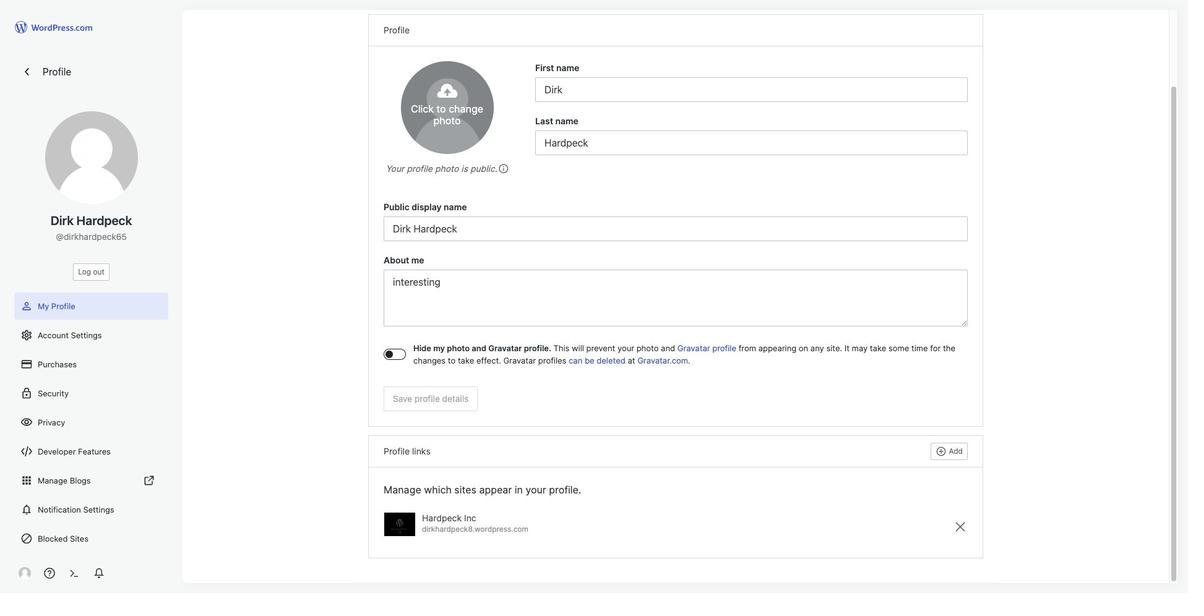 Task type: locate. For each thing, give the bounding box(es) containing it.
None text field
[[535, 77, 968, 102], [535, 131, 968, 155], [384, 270, 968, 327], [535, 77, 968, 102], [535, 131, 968, 155], [384, 270, 968, 327]]

dirk hardpeck image
[[401, 61, 494, 154], [45, 111, 138, 204]]

group
[[535, 61, 968, 102], [535, 114, 968, 155], [384, 201, 968, 241], [384, 254, 968, 330]]

lock image
[[20, 387, 33, 400]]

None text field
[[384, 217, 968, 241]]

notifications image
[[20, 504, 33, 516]]

main content
[[354, 0, 998, 584]]

person image
[[20, 300, 33, 313]]

dirk hardpeck image
[[19, 567, 31, 580]]

credit_card image
[[20, 358, 33, 371]]

visibility image
[[20, 416, 33, 429]]



Task type: vqa. For each thing, say whether or not it's contained in the screenshot.
show next prompt icon
no



Task type: describe. For each thing, give the bounding box(es) containing it.
block image
[[20, 533, 33, 545]]

more information image
[[497, 163, 508, 174]]

apps image
[[20, 475, 33, 487]]

0 horizontal spatial dirk hardpeck image
[[45, 111, 138, 204]]

settings image
[[20, 329, 33, 342]]

1 horizontal spatial dirk hardpeck image
[[401, 61, 494, 154]]



